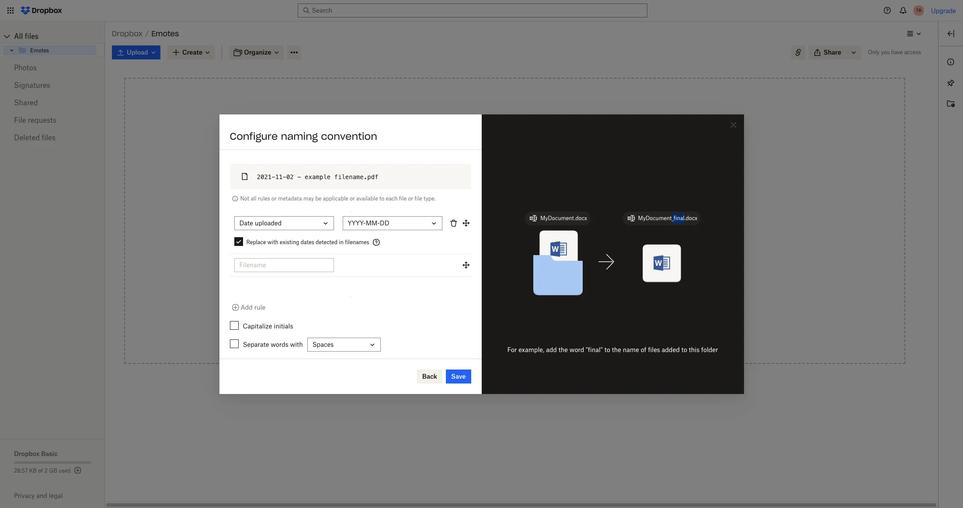 Task type: describe. For each thing, give the bounding box(es) containing it.
'upload'
[[508, 174, 531, 181]]

or right rules
[[272, 195, 277, 202]]

2 file from the left
[[415, 195, 422, 202]]

word
[[570, 346, 584, 353]]

save
[[451, 373, 466, 380]]

desktop
[[545, 240, 568, 248]]

of inside dialog
[[641, 346, 647, 353]]

to inside drop files here to upload, or use the 'upload' button
[[523, 164, 529, 172]]

button
[[533, 174, 552, 181]]

or inside drop files here to upload, or use the 'upload' button
[[478, 174, 484, 181]]

then
[[261, 235, 279, 243]]

all files link
[[14, 29, 105, 43]]

drop files here to upload, or use the 'upload' button
[[477, 164, 552, 181]]

configure naming convention
[[230, 130, 377, 142]]

2 vertical spatial this
[[689, 346, 700, 353]]

2 horizontal spatial added
[[662, 346, 680, 353]]

shared
[[14, 98, 38, 107]]

.docx
[[685, 215, 698, 222]]

here
[[508, 164, 521, 172]]

are
[[299, 163, 310, 172]]

naming
[[281, 130, 318, 142]]

not
[[240, 195, 249, 202]]

share for share and manage
[[461, 314, 479, 321]]

02
[[286, 173, 294, 180]]

dropbox link
[[112, 28, 143, 39]]

access this folder from your desktop
[[461, 240, 568, 248]]

back
[[422, 373, 437, 380]]

rename them to
[[280, 235, 335, 243]]

and for legal
[[36, 492, 47, 500]]

your
[[531, 240, 544, 248]]

mydocument _final .docx
[[638, 215, 698, 222]]

-
[[297, 173, 301, 180]]

signatures
[[14, 81, 50, 90]]

privacy and legal
[[14, 492, 63, 500]]

photos link
[[14, 59, 91, 77]]

initials
[[274, 323, 293, 330]]

google
[[499, 265, 520, 272]]

Folder name text field
[[279, 180, 466, 190]]

upgrade link
[[931, 7, 956, 14]]

get more space image
[[72, 466, 83, 476]]

more ways to add content
[[476, 218, 553, 226]]

requests
[[28, 116, 56, 125]]

request
[[461, 289, 486, 297]]

files up 02
[[283, 163, 298, 172]]

for example, add the word "final" to the name of files added to this folder
[[507, 346, 718, 353]]

0 vertical spatial be
[[315, 195, 321, 202]]

"final"
[[586, 346, 603, 353]]

1 horizontal spatial add
[[546, 346, 557, 353]]

deleted files
[[14, 133, 55, 142]]

add rule
[[241, 304, 265, 311]]

dropbox / emotes
[[112, 29, 179, 38]]

1 vertical spatial of
[[38, 468, 43, 474]]

legal
[[49, 492, 63, 500]]

example
[[305, 173, 331, 180]]

in
[[339, 239, 344, 246]]

import from google drive
[[461, 265, 537, 272]]

basic
[[41, 450, 58, 458]]

date
[[239, 219, 253, 227]]

open activity image
[[946, 99, 956, 109]]

2021-
[[257, 173, 275, 180]]

file
[[14, 116, 26, 125]]

drop
[[477, 164, 492, 172]]

share and manage
[[461, 314, 518, 321]]

words
[[271, 341, 288, 348]]

add
[[241, 304, 253, 311]]

all
[[251, 195, 257, 202]]

28.57
[[14, 468, 28, 474]]

dropbox for dropbox basic
[[14, 450, 40, 458]]

or right each
[[408, 195, 413, 202]]

all files tree
[[1, 29, 105, 57]]

create
[[230, 130, 263, 142]]

open pinned items image
[[946, 78, 956, 88]]

name
[[623, 346, 639, 353]]

folder permissions image
[[307, 195, 314, 202]]

file requests link
[[14, 111, 91, 129]]

detected
[[316, 239, 338, 246]]

spaces
[[312, 341, 334, 348]]

shared link
[[14, 94, 91, 111]]

/
[[145, 30, 149, 37]]

0 horizontal spatial from
[[483, 265, 497, 272]]

save button
[[446, 370, 471, 384]]

share button
[[809, 45, 847, 59]]

applicable
[[323, 195, 348, 202]]

ways
[[493, 218, 508, 226]]

files for request
[[488, 289, 500, 297]]

share and manage button
[[442, 309, 588, 327]]

mm-
[[366, 219, 380, 227]]

share for share
[[824, 49, 841, 56]]

28.57 kb of 2 gb used
[[14, 468, 71, 474]]



Task type: vqa. For each thing, say whether or not it's contained in the screenshot.
'signature'
no



Task type: locate. For each thing, give the bounding box(es) containing it.
to
[[335, 163, 342, 172], [523, 164, 529, 172], [380, 195, 384, 202], [510, 218, 516, 226], [328, 235, 335, 243], [502, 289, 508, 297], [538, 289, 543, 297], [605, 346, 610, 353], [682, 346, 687, 353]]

Date uploaded button
[[234, 216, 334, 230]]

files
[[25, 32, 39, 41], [42, 133, 55, 142], [283, 163, 298, 172], [494, 164, 506, 172], [488, 289, 500, 297], [648, 346, 660, 353]]

0 vertical spatial added
[[312, 163, 333, 172]]

0 vertical spatial only you have access
[[868, 49, 921, 56]]

import
[[461, 265, 482, 272]]

0 horizontal spatial this
[[485, 240, 495, 248]]

0 horizontal spatial with
[[268, 239, 278, 246]]

_final
[[672, 215, 685, 222]]

2021-11-02 - example filename.pdf
[[257, 173, 378, 180]]

emotes inside 'link'
[[30, 47, 49, 54]]

added inside more ways to add content element
[[518, 289, 536, 297]]

open details pane image
[[946, 28, 956, 39]]

1 horizontal spatial emotes
[[151, 29, 179, 38]]

be inside more ways to add content element
[[509, 289, 516, 297]]

added down "drive"
[[518, 289, 536, 297]]

replace
[[246, 239, 266, 246]]

0 vertical spatial this
[[485, 240, 495, 248]]

rules
[[258, 195, 270, 202]]

with right words
[[290, 341, 303, 348]]

0 horizontal spatial and
[[36, 492, 47, 500]]

2
[[44, 468, 48, 474]]

emotes right /
[[151, 29, 179, 38]]

all files
[[14, 32, 39, 41]]

1 vertical spatial you
[[272, 196, 280, 201]]

content
[[530, 218, 553, 226]]

add
[[517, 218, 529, 226], [546, 346, 557, 353]]

request files to be added to this folder
[[461, 289, 574, 297]]

filename.pdf
[[334, 173, 378, 180]]

access
[[904, 49, 921, 56], [292, 196, 306, 201]]

add rule button
[[230, 302, 265, 313]]

from
[[515, 240, 529, 248], [483, 265, 497, 272]]

and left legal
[[36, 492, 47, 500]]

back button
[[417, 370, 442, 384]]

gb
[[49, 468, 57, 474]]

dd
[[380, 219, 389, 227]]

0 horizontal spatial only
[[261, 196, 271, 201]]

be right folder permissions image
[[315, 195, 321, 202]]

0 vertical spatial only
[[868, 49, 880, 56]]

1 vertical spatial dropbox
[[14, 450, 40, 458]]

them
[[308, 235, 326, 243]]

file right each
[[399, 195, 407, 202]]

with left existing on the top of page
[[268, 239, 278, 246]]

1 vertical spatial and
[[36, 492, 47, 500]]

1 vertical spatial access
[[292, 196, 306, 201]]

when
[[261, 163, 282, 172]]

1 horizontal spatial only you have access
[[868, 49, 921, 56]]

1 vertical spatial from
[[483, 265, 497, 272]]

yyyy-mm-dd
[[348, 219, 389, 227]]

files inside tree
[[25, 32, 39, 41]]

from right import
[[483, 265, 497, 272]]

create automated folder
[[230, 130, 354, 142]]

1 horizontal spatial with
[[290, 341, 303, 348]]

the for add
[[612, 346, 621, 353]]

1 horizontal spatial share
[[824, 49, 841, 56]]

2 horizontal spatial this
[[689, 346, 700, 353]]

each
[[386, 195, 398, 202]]

0 horizontal spatial you
[[272, 196, 280, 201]]

rename
[[280, 235, 306, 243]]

files for all
[[25, 32, 39, 41]]

files right all
[[25, 32, 39, 41]]

mydocument
[[638, 215, 672, 222]]

1 horizontal spatial of
[[641, 346, 647, 353]]

yyyy-
[[348, 219, 366, 227]]

use
[[485, 174, 495, 181]]

emotes
[[151, 29, 179, 38], [30, 47, 49, 54]]

uploaded
[[255, 219, 282, 227]]

0 vertical spatial and
[[481, 314, 492, 321]]

0 vertical spatial from
[[515, 240, 529, 248]]

files for deleted
[[42, 133, 55, 142]]

more
[[476, 218, 492, 226]]

dropbox logo - go to the homepage image
[[17, 3, 65, 17]]

share inside button
[[461, 314, 479, 321]]

dialog containing create automated folder
[[219, 114, 744, 394]]

the
[[497, 174, 506, 181], [559, 346, 568, 353], [612, 346, 621, 353]]

Spaces button
[[307, 338, 381, 352]]

0 vertical spatial dropbox
[[112, 29, 143, 38]]

example,
[[519, 346, 544, 353]]

0 horizontal spatial add
[[517, 218, 529, 226]]

dates
[[301, 239, 314, 246]]

1 vertical spatial be
[[509, 289, 516, 297]]

file requests
[[14, 116, 56, 125]]

photos
[[14, 63, 37, 72]]

1 horizontal spatial file
[[415, 195, 422, 202]]

access
[[461, 240, 483, 248]]

1 vertical spatial have
[[281, 196, 290, 201]]

be
[[315, 195, 321, 202], [509, 289, 516, 297]]

existing
[[280, 239, 299, 246]]

available
[[356, 195, 378, 202]]

1 vertical spatial add
[[546, 346, 557, 353]]

metadata
[[278, 195, 302, 202]]

not all rules or metadata may be applicable or available to each file or file type.
[[240, 195, 436, 202]]

1 horizontal spatial and
[[481, 314, 492, 321]]

0 horizontal spatial of
[[38, 468, 43, 474]]

only
[[868, 49, 880, 56], [261, 196, 271, 201]]

0 vertical spatial access
[[904, 49, 921, 56]]

configure
[[230, 130, 278, 142]]

convention
[[321, 130, 377, 142]]

you
[[881, 49, 890, 56], [272, 196, 280, 201]]

from left your
[[515, 240, 529, 248]]

0 vertical spatial you
[[881, 49, 890, 56]]

of left 2
[[38, 468, 43, 474]]

date uploaded
[[239, 219, 282, 227]]

0 vertical spatial with
[[268, 239, 278, 246]]

files inside more ways to add content element
[[488, 289, 500, 297]]

files up use at top right
[[494, 164, 506, 172]]

1 vertical spatial added
[[518, 289, 536, 297]]

the left word
[[559, 346, 568, 353]]

0 vertical spatial add
[[517, 218, 529, 226]]

files for drop
[[494, 164, 506, 172]]

1 horizontal spatial added
[[518, 289, 536, 297]]

1 vertical spatial emotes
[[30, 47, 49, 54]]

add right example,
[[546, 346, 557, 353]]

added right name
[[662, 346, 680, 353]]

0 horizontal spatial file
[[399, 195, 407, 202]]

emotes link
[[18, 45, 97, 56]]

rule
[[254, 304, 265, 311]]

and for manage
[[481, 314, 492, 321]]

files right request
[[488, 289, 500, 297]]

1 vertical spatial share
[[461, 314, 479, 321]]

1 horizontal spatial access
[[904, 49, 921, 56]]

add left content
[[517, 218, 529, 226]]

open information panel image
[[946, 57, 956, 67]]

0 horizontal spatial be
[[315, 195, 321, 202]]

of right name
[[641, 346, 647, 353]]

file left type.
[[415, 195, 422, 202]]

files right name
[[648, 346, 660, 353]]

YYYY-MM-DD button
[[343, 216, 442, 230]]

0 horizontal spatial added
[[312, 163, 333, 172]]

0 vertical spatial have
[[891, 49, 903, 56]]

1 horizontal spatial the
[[559, 346, 568, 353]]

privacy and legal link
[[14, 492, 105, 500]]

type.
[[424, 195, 436, 202]]

0 vertical spatial share
[[824, 49, 841, 56]]

dialog
[[219, 114, 744, 394]]

1 horizontal spatial from
[[515, 240, 529, 248]]

0 horizontal spatial the
[[497, 174, 506, 181]]

deleted files link
[[14, 129, 91, 146]]

upgrade
[[931, 7, 956, 14]]

the right use at top right
[[497, 174, 506, 181]]

1 horizontal spatial dropbox
[[112, 29, 143, 38]]

drive
[[521, 265, 537, 272]]

1 horizontal spatial you
[[881, 49, 890, 56]]

Filename text field
[[239, 260, 329, 270]]

2 vertical spatial added
[[662, 346, 680, 353]]

deleted
[[14, 133, 40, 142]]

used
[[59, 468, 71, 474]]

or left the available
[[350, 195, 355, 202]]

1 horizontal spatial this
[[545, 289, 556, 297]]

the left name
[[612, 346, 621, 353]]

or left use at top right
[[478, 174, 484, 181]]

and left manage in the right of the page
[[481, 314, 492, 321]]

separate
[[243, 341, 269, 348]]

share inside button
[[824, 49, 841, 56]]

files inside drop files here to upload, or use the 'upload' button
[[494, 164, 506, 172]]

0 vertical spatial of
[[641, 346, 647, 353]]

access inside dialog
[[292, 196, 306, 201]]

dropbox
[[112, 29, 143, 38], [14, 450, 40, 458]]

global header element
[[0, 0, 963, 21]]

1 vertical spatial only you have access
[[261, 196, 306, 201]]

all
[[14, 32, 23, 41]]

0 horizontal spatial only you have access
[[261, 196, 306, 201]]

1 vertical spatial this
[[545, 289, 556, 297]]

the for here
[[497, 174, 506, 181]]

1 horizontal spatial have
[[891, 49, 903, 56]]

1 file from the left
[[399, 195, 407, 202]]

0 horizontal spatial emotes
[[30, 47, 49, 54]]

files down file requests link
[[42, 133, 55, 142]]

1 vertical spatial with
[[290, 341, 303, 348]]

1 horizontal spatial be
[[509, 289, 516, 297]]

0 horizontal spatial access
[[292, 196, 306, 201]]

emotes down all files at the left of the page
[[30, 47, 49, 54]]

0 horizontal spatial have
[[281, 196, 290, 201]]

upload,
[[530, 164, 552, 172]]

0 vertical spatial emotes
[[151, 29, 179, 38]]

automated
[[266, 130, 322, 142]]

added up 2021-11-02 - example filename.pdf
[[312, 163, 333, 172]]

privacy
[[14, 492, 35, 500]]

1 horizontal spatial only
[[868, 49, 880, 56]]

manage
[[493, 314, 518, 321]]

0 horizontal spatial dropbox
[[14, 450, 40, 458]]

added
[[312, 163, 333, 172], [518, 289, 536, 297], [662, 346, 680, 353]]

folder
[[325, 130, 354, 142], [497, 240, 514, 248], [558, 289, 574, 297], [701, 346, 718, 353]]

or
[[478, 174, 484, 181], [272, 195, 277, 202], [350, 195, 355, 202], [408, 195, 413, 202]]

0 horizontal spatial share
[[461, 314, 479, 321]]

may
[[303, 195, 314, 202]]

and inside button
[[481, 314, 492, 321]]

filenames
[[345, 239, 369, 246]]

dropbox up "28.57"
[[14, 450, 40, 458]]

be down google
[[509, 289, 516, 297]]

dropbox for dropbox / emotes
[[112, 29, 143, 38]]

this
[[485, 240, 495, 248], [545, 289, 556, 297], [689, 346, 700, 353]]

1 vertical spatial only
[[261, 196, 271, 201]]

2 horizontal spatial the
[[612, 346, 621, 353]]

you inside dialog
[[272, 196, 280, 201]]

dropbox left /
[[112, 29, 143, 38]]

more ways to add content element
[[440, 217, 589, 335]]

capitalize
[[243, 323, 272, 330]]

the inside drop files here to upload, or use the 'upload' button
[[497, 174, 506, 181]]



